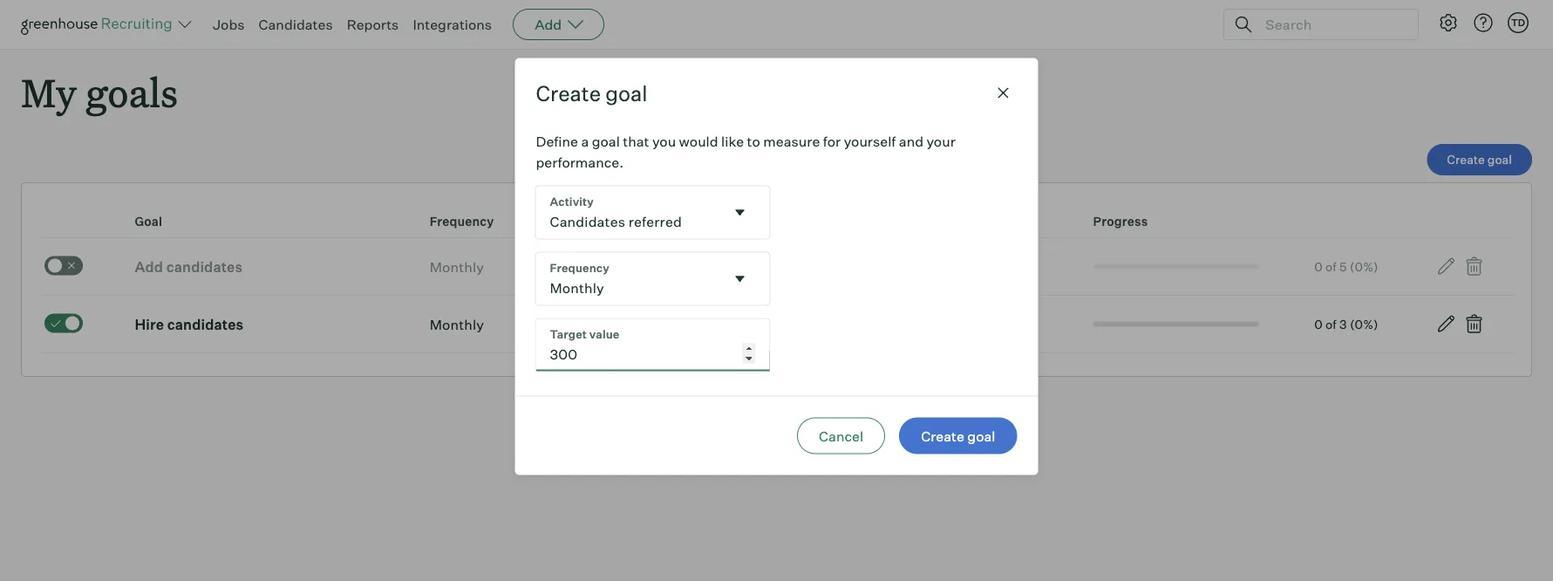Task type: vqa. For each thing, say whether or not it's contained in the screenshot.
Jobs link
yes



Task type: locate. For each thing, give the bounding box(es) containing it.
1 vertical spatial (0%)
[[1351, 316, 1379, 332]]

1 (0%) from the top
[[1351, 259, 1379, 274]]

of
[[1326, 259, 1337, 274], [1326, 316, 1337, 332]]

0 horizontal spatial create goal button
[[900, 418, 1018, 454]]

0 vertical spatial of
[[1326, 259, 1337, 274]]

0 vertical spatial november 1, 2023 - november 30, 2023
[[651, 258, 915, 275]]

0 vertical spatial toggle flyout image
[[732, 204, 749, 221]]

0 for add candidates
[[1315, 259, 1323, 274]]

1 vertical spatial toggle flyout image
[[732, 270, 749, 288]]

1 monthly from the top
[[430, 258, 484, 275]]

2 of from the top
[[1326, 316, 1337, 332]]

integrations
[[413, 16, 492, 33]]

of left "5"
[[1326, 259, 1337, 274]]

november 1, 2023 - november 30, 2023
[[651, 258, 915, 275], [651, 316, 915, 333]]

-
[[774, 258, 780, 275], [774, 316, 780, 333]]

None text field
[[536, 253, 725, 305]]

1 vertical spatial 1,
[[723, 316, 733, 333]]

0 vertical spatial progress bar
[[1094, 264, 1260, 269]]

None checkbox
[[44, 256, 83, 275], [44, 314, 83, 333], [44, 256, 83, 275], [44, 314, 83, 333]]

to
[[747, 132, 761, 150]]

1 of from the top
[[1326, 259, 1337, 274]]

you
[[653, 132, 676, 150]]

1 vertical spatial monthly
[[430, 316, 484, 333]]

2 toggle flyout image from the top
[[732, 270, 749, 288]]

30,
[[855, 258, 877, 275], [855, 316, 877, 333]]

2023
[[736, 258, 770, 275], [881, 258, 915, 275], [736, 316, 770, 333], [881, 316, 915, 333]]

1,
[[723, 258, 733, 275], [723, 316, 733, 333]]

2 30, from the top
[[855, 316, 877, 333]]

1 30, from the top
[[855, 258, 877, 275]]

2 november 1, 2023 - november 30, 2023 from the top
[[651, 316, 915, 333]]

1 vertical spatial of
[[1326, 316, 1337, 332]]

1 vertical spatial progress bar
[[1094, 322, 1260, 327]]

(0%) right "5"
[[1351, 259, 1379, 274]]

(0%) right '3'
[[1351, 316, 1379, 332]]

candidates right hire
[[167, 316, 244, 333]]

monthly
[[430, 258, 484, 275], [430, 316, 484, 333]]

0 vertical spatial 0
[[1315, 259, 1323, 274]]

create
[[536, 80, 601, 106], [1448, 152, 1486, 167], [922, 427, 965, 445]]

1 november 1, 2023 - november 30, 2023 from the top
[[651, 258, 915, 275]]

add inside popup button
[[535, 16, 562, 33]]

close modal icon image
[[993, 83, 1014, 103]]

2 monthly from the top
[[430, 316, 484, 333]]

0 vertical spatial 30,
[[855, 258, 877, 275]]

0
[[1315, 259, 1323, 274], [1315, 316, 1323, 332]]

(0%) for add candidates
[[1351, 259, 1379, 274]]

add for add candidates
[[135, 258, 163, 275]]

candidates up hire candidates
[[166, 258, 243, 275]]

1 vertical spatial november 1, 2023 - november 30, 2023
[[651, 316, 915, 333]]

time period
[[651, 214, 724, 229]]

3
[[1340, 316, 1348, 332]]

2 horizontal spatial create
[[1448, 152, 1486, 167]]

1 vertical spatial remove goal icon image
[[1464, 313, 1485, 334]]

0 left '3'
[[1315, 316, 1323, 332]]

candidates
[[259, 16, 333, 33]]

add candidates
[[135, 258, 243, 275]]

2 vertical spatial create
[[922, 427, 965, 445]]

2 edit goal icon image from the top
[[1437, 313, 1458, 334]]

1 horizontal spatial create
[[922, 427, 965, 445]]

of left '3'
[[1326, 316, 1337, 332]]

toggle flyout image
[[732, 204, 749, 221], [732, 270, 749, 288]]

0 left "5"
[[1315, 259, 1323, 274]]

create goal button
[[1428, 144, 1533, 176], [900, 418, 1018, 454]]

2 1, from the top
[[723, 316, 733, 333]]

0 vertical spatial create
[[536, 80, 601, 106]]

remove goal icon image for hire candidates
[[1464, 313, 1485, 334]]

candidates link
[[259, 16, 333, 33]]

1 progress bar from the top
[[1094, 264, 1260, 269]]

0 vertical spatial add
[[535, 16, 562, 33]]

edit goal icon image for hire candidates
[[1437, 313, 1458, 334]]

1 - from the top
[[774, 258, 780, 275]]

(0%)
[[1351, 259, 1379, 274], [1351, 316, 1379, 332]]

candidates
[[166, 258, 243, 275], [167, 316, 244, 333]]

1, for add candidates
[[723, 258, 733, 275]]

1 vertical spatial candidates
[[167, 316, 244, 333]]

1 vertical spatial create goal
[[1448, 152, 1513, 167]]

jobs
[[213, 16, 245, 33]]

1 vertical spatial edit goal icon image
[[1437, 313, 1458, 334]]

0 vertical spatial (0%)
[[1351, 259, 1379, 274]]

30, for add candidates
[[855, 258, 877, 275]]

reports
[[347, 16, 399, 33]]

0 vertical spatial create goal
[[536, 80, 648, 106]]

0 vertical spatial 1,
[[723, 258, 733, 275]]

edit goal icon image
[[1437, 256, 1458, 277], [1437, 313, 1458, 334]]

november 1, 2023 - november 30, 2023 for add candidates
[[651, 258, 915, 275]]

1 vertical spatial -
[[774, 316, 780, 333]]

td button
[[1505, 9, 1533, 37]]

2 remove goal icon image from the top
[[1464, 313, 1485, 334]]

0 vertical spatial remove goal icon image
[[1464, 256, 1485, 277]]

1 vertical spatial create goal button
[[900, 418, 1018, 454]]

2 progress bar from the top
[[1094, 322, 1260, 327]]

None field
[[536, 186, 770, 239], [536, 253, 770, 305], [536, 186, 770, 239], [536, 253, 770, 305]]

2 vertical spatial create goal
[[922, 427, 996, 445]]

november
[[651, 258, 720, 275], [783, 258, 852, 275], [651, 316, 720, 333], [783, 316, 852, 333]]

add for add
[[535, 16, 562, 33]]

None text field
[[536, 186, 725, 239]]

remove goal icon image
[[1464, 256, 1485, 277], [1464, 313, 1485, 334]]

2 0 from the top
[[1315, 316, 1323, 332]]

create goal
[[536, 80, 648, 106], [1448, 152, 1513, 167], [922, 427, 996, 445]]

0 horizontal spatial create goal
[[536, 80, 648, 106]]

0 horizontal spatial add
[[135, 258, 163, 275]]

add
[[535, 16, 562, 33], [135, 258, 163, 275]]

progress bar
[[1094, 264, 1260, 269], [1094, 322, 1260, 327]]

None number field
[[536, 319, 770, 371]]

1 remove goal icon image from the top
[[1464, 256, 1485, 277]]

1 vertical spatial add
[[135, 258, 163, 275]]

1, for hire candidates
[[723, 316, 733, 333]]

goal
[[606, 80, 648, 106], [592, 132, 620, 150], [1488, 152, 1513, 167], [968, 427, 996, 445]]

0 vertical spatial edit goal icon image
[[1437, 256, 1458, 277]]

0 vertical spatial create goal button
[[1428, 144, 1533, 176]]

0 for hire candidates
[[1315, 316, 1323, 332]]

your
[[927, 132, 956, 150]]

0 vertical spatial candidates
[[166, 258, 243, 275]]

(0%) for hire candidates
[[1351, 316, 1379, 332]]

30, for hire candidates
[[855, 316, 877, 333]]

1 vertical spatial 0
[[1315, 316, 1323, 332]]

- for add candidates
[[774, 258, 780, 275]]

monthly for add candidates
[[430, 258, 484, 275]]

1 0 from the top
[[1315, 259, 1323, 274]]

1 vertical spatial 30,
[[855, 316, 877, 333]]

2 - from the top
[[774, 316, 780, 333]]

0 vertical spatial monthly
[[430, 258, 484, 275]]

remove goal icon image for add candidates
[[1464, 256, 1485, 277]]

1 edit goal icon image from the top
[[1437, 256, 1458, 277]]

2 (0%) from the top
[[1351, 316, 1379, 332]]

1 1, from the top
[[723, 258, 733, 275]]

0 horizontal spatial create
[[536, 80, 601, 106]]

progress bar for hire candidates
[[1094, 322, 1260, 327]]

1 horizontal spatial create goal button
[[1428, 144, 1533, 176]]

0 vertical spatial -
[[774, 258, 780, 275]]

1 toggle flyout image from the top
[[732, 204, 749, 221]]

that
[[623, 132, 650, 150]]

candidates for add candidates
[[166, 258, 243, 275]]

1 horizontal spatial add
[[535, 16, 562, 33]]



Task type: describe. For each thing, give the bounding box(es) containing it.
cancel button
[[798, 418, 886, 454]]

cancel
[[819, 427, 864, 445]]

td button
[[1509, 12, 1529, 33]]

yourself
[[844, 132, 896, 150]]

jobs link
[[213, 16, 245, 33]]

edit goal icon image for add candidates
[[1437, 256, 1458, 277]]

5
[[1340, 259, 1348, 274]]

define a goal that you would like to measure for yourself and your performance.
[[536, 132, 956, 171]]

performance.
[[536, 153, 624, 171]]

progress
[[1094, 214, 1148, 229]]

frequency
[[430, 214, 494, 229]]

0 of 3 (0%)
[[1315, 316, 1379, 332]]

integrations link
[[413, 16, 492, 33]]

goal inside define a goal that you would like to measure for yourself and your performance.
[[592, 132, 620, 150]]

goals
[[86, 66, 178, 118]]

td
[[1512, 17, 1526, 28]]

define
[[536, 132, 578, 150]]

monthly for hire candidates
[[430, 316, 484, 333]]

1 vertical spatial create
[[1448, 152, 1486, 167]]

my goals
[[21, 66, 178, 118]]

goal
[[135, 214, 162, 229]]

my
[[21, 66, 77, 118]]

hire
[[135, 316, 164, 333]]

time
[[651, 214, 682, 229]]

period
[[685, 214, 724, 229]]

2 horizontal spatial create goal
[[1448, 152, 1513, 167]]

would
[[679, 132, 719, 150]]

progress bar for add candidates
[[1094, 264, 1260, 269]]

add button
[[513, 9, 605, 40]]

0 of 5 (0%)
[[1315, 259, 1379, 274]]

candidates for hire candidates
[[167, 316, 244, 333]]

greenhouse recruiting image
[[21, 14, 178, 35]]

a
[[581, 132, 589, 150]]

of for add candidates
[[1326, 259, 1337, 274]]

november 1, 2023 - november 30, 2023 for hire candidates
[[651, 316, 915, 333]]

and
[[899, 132, 924, 150]]

measure
[[764, 132, 820, 150]]

configure image
[[1439, 12, 1460, 33]]

reports link
[[347, 16, 399, 33]]

Search text field
[[1262, 12, 1403, 37]]

of for hire candidates
[[1326, 316, 1337, 332]]

hire candidates
[[135, 316, 244, 333]]

for
[[823, 132, 841, 150]]

like
[[722, 132, 744, 150]]

1 horizontal spatial create goal
[[922, 427, 996, 445]]

- for hire candidates
[[774, 316, 780, 333]]



